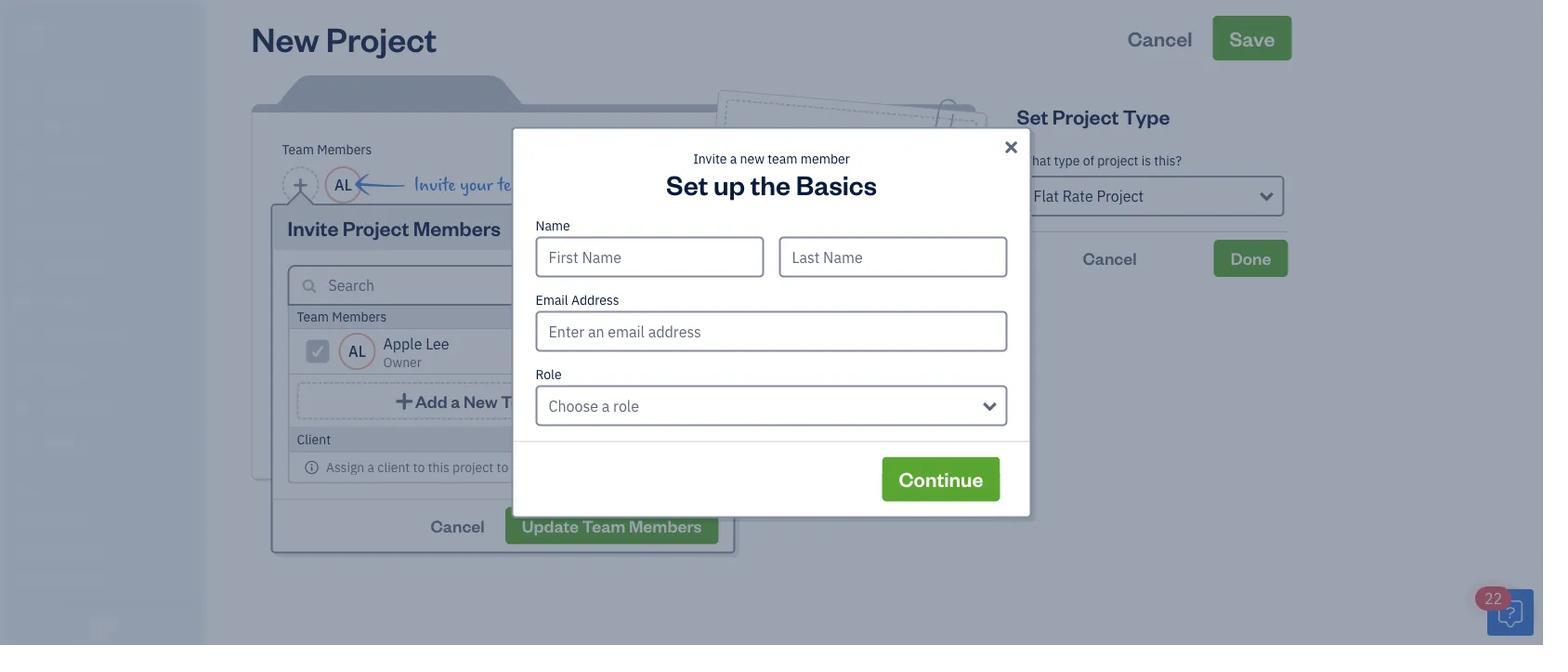 Task type: vqa. For each thing, say whether or not it's contained in the screenshot.
Assign associated with Assign a client to this project to invite them.
yes



Task type: locate. For each thing, give the bounding box(es) containing it.
1 horizontal spatial apple
[[383, 334, 422, 354]]

the right up
[[751, 167, 791, 202]]

cancel button down what type of project is this? element
[[1017, 240, 1203, 277]]

caretdown image
[[699, 278, 713, 293]]

0 horizontal spatial add
[[381, 415, 408, 435]]

invite for project
[[288, 214, 339, 241]]

owner
[[15, 37, 49, 52], [383, 354, 422, 371]]

0 horizontal spatial role
[[614, 396, 640, 416]]

to down who
[[837, 285, 853, 306]]

2 vertical spatial project
[[343, 214, 409, 241]]

2 horizontal spatial to
[[837, 285, 853, 306]]

Search text field
[[329, 274, 553, 297]]

1 vertical spatial plus image
[[360, 414, 377, 436]]

0 vertical spatial project
[[326, 16, 437, 60]]

timer image
[[12, 328, 34, 347]]

cancel for update team members
[[431, 514, 485, 536]]

a inside assign a client
[[857, 159, 869, 184]]

a left client
[[368, 458, 375, 475]]

0 horizontal spatial apple
[[15, 16, 55, 36]]

0 vertical spatial the
[[751, 167, 791, 202]]

1 horizontal spatial owner
[[383, 354, 422, 371]]

apple up dashboard image
[[15, 16, 55, 36]]

team members
[[282, 141, 372, 158], [297, 308, 387, 325]]

end
[[275, 312, 297, 329]]

1 vertical spatial role
[[614, 396, 640, 416]]

cancel button
[[1111, 16, 1210, 60], [1017, 240, 1203, 277], [414, 507, 502, 544]]

1 vertical spatial the
[[756, 278, 781, 300]]

update
[[522, 514, 579, 536]]

cancel button for update team members
[[414, 507, 502, 544]]

plus image inside assign a client button
[[771, 154, 794, 174]]

2 vertical spatial invite
[[288, 214, 339, 241]]

team down role
[[501, 390, 545, 412]]

cancel for done
[[1083, 247, 1138, 269]]

project inside choose who you're billing the project to
[[784, 280, 835, 305]]

services
[[275, 376, 334, 393]]

email address
[[536, 291, 620, 308]]

client inside assign a client
[[872, 160, 923, 188]]

invite left new
[[694, 150, 727, 167]]

1 vertical spatial project
[[1053, 103, 1120, 129]]

0 horizontal spatial new
[[251, 16, 319, 60]]

team
[[768, 150, 798, 167], [498, 175, 537, 195]]

team members image
[[14, 511, 199, 526]]

2 horizontal spatial assign
[[797, 153, 855, 182]]

address
[[572, 291, 620, 308]]

team right your
[[498, 175, 537, 195]]

plus image right new
[[771, 154, 794, 174]]

cancel down what type of project is this? element
[[1083, 247, 1138, 269]]

1 vertical spatial cancel
[[1083, 247, 1138, 269]]

role for choose a role
[[614, 396, 640, 416]]

role for filter by role
[[648, 277, 670, 294]]

plus image for add
[[360, 414, 377, 436]]

1 horizontal spatial client
[[872, 160, 923, 188]]

0 vertical spatial apple
[[15, 16, 55, 36]]

the
[[751, 167, 791, 202], [756, 278, 781, 300]]

0 horizontal spatial set
[[666, 167, 708, 202]]

1 horizontal spatial add
[[415, 390, 448, 412]]

set project type
[[1017, 103, 1171, 129]]

choose inside choose who you're billing the project to
[[758, 255, 808, 280]]

1 horizontal spatial role
[[648, 277, 670, 294]]

this
[[428, 458, 450, 475]]

the inside the invite a new team member set up the basics
[[751, 167, 791, 202]]

1 horizontal spatial to
[[497, 458, 509, 475]]

flat rate
[[588, 313, 640, 330]]

add
[[415, 390, 448, 412], [381, 415, 408, 435]]

client up info icon
[[297, 430, 331, 448]]

apple for owner
[[15, 16, 55, 36]]

assign
[[797, 153, 855, 182], [521, 308, 559, 325], [326, 458, 365, 475]]

1 vertical spatial set
[[666, 167, 708, 202]]

Amount (USD) text field
[[588, 337, 629, 356]]

al right add team member image
[[335, 175, 352, 195]]

client
[[872, 160, 923, 188], [297, 430, 331, 448]]

0 vertical spatial plus image
[[771, 154, 794, 174]]

member
[[548, 390, 613, 412]]

owner up dashboard image
[[15, 37, 49, 52]]

1 horizontal spatial assign
[[521, 308, 559, 325]]

1 horizontal spatial invite
[[414, 175, 456, 195]]

assign for assign as project manager
[[521, 308, 559, 325]]

what type of project is this? element
[[1017, 139, 1289, 232]]

set left up
[[666, 167, 708, 202]]

0 vertical spatial choose
[[758, 255, 808, 280]]

0 vertical spatial assign
[[797, 153, 855, 182]]

1 vertical spatial invite
[[414, 175, 456, 195]]

set up the basics dialog
[[0, 105, 1544, 541]]

1 vertical spatial owner
[[383, 354, 422, 371]]

team members up 'end date in  format' text box
[[297, 308, 387, 325]]

apple inside apple lee owner
[[383, 334, 422, 354]]

0 horizontal spatial owner
[[15, 37, 49, 52]]

a right member
[[857, 159, 869, 184]]

a for choose a role
[[602, 396, 610, 416]]

set
[[1017, 103, 1049, 129], [666, 167, 708, 202]]

to for who
[[837, 285, 853, 306]]

0 vertical spatial cancel button
[[1111, 16, 1210, 60]]

1 vertical spatial new
[[464, 390, 498, 412]]

a inside the invite a new team member set up the basics
[[730, 150, 737, 167]]

invite
[[694, 150, 727, 167], [414, 175, 456, 195], [288, 214, 339, 241]]

type
[[1124, 103, 1171, 129]]

0 vertical spatial team
[[768, 150, 798, 167]]

assign inside assign a client
[[797, 153, 855, 182]]

Project Name text field
[[275, 228, 786, 265]]

team up services
[[297, 308, 329, 325]]

role
[[648, 277, 670, 294], [614, 396, 640, 416]]

cancel down assign a client to this project to invite them.
[[431, 514, 485, 536]]

cancel
[[1128, 25, 1193, 51], [1083, 247, 1138, 269], [431, 514, 485, 536]]

name
[[536, 217, 571, 234]]

close image
[[1002, 136, 1021, 158]]

cancel up the 'type' at the right top
[[1128, 25, 1193, 51]]

role
[[536, 365, 562, 383]]

a down plus icon
[[411, 415, 419, 435]]

0 vertical spatial add
[[415, 390, 448, 412]]

to left "this"
[[413, 458, 425, 475]]

invite down add team member image
[[288, 214, 339, 241]]

0 horizontal spatial team
[[498, 175, 537, 195]]

1 vertical spatial choose
[[549, 396, 599, 416]]

main element
[[0, 0, 251, 645]]

team members up add team member image
[[282, 141, 372, 158]]

a for assign a client
[[857, 159, 869, 184]]

to inside choose who you're billing the project to
[[837, 285, 853, 306]]

a down amount (usd) text box
[[602, 396, 610, 416]]

First Name text field
[[536, 237, 765, 277]]

choose who you're billing the project to
[[756, 255, 940, 306]]

1 vertical spatial al
[[349, 342, 366, 361]]

al left apple lee owner
[[349, 342, 366, 361]]

0 vertical spatial client
[[872, 160, 923, 188]]

0 horizontal spatial assign
[[326, 458, 365, 475]]

plus image for assign
[[771, 154, 794, 174]]

invite for your
[[414, 175, 456, 195]]

1 vertical spatial team
[[498, 175, 537, 195]]

1 horizontal spatial new
[[464, 390, 498, 412]]

client right member
[[872, 160, 923, 188]]

0 horizontal spatial plus image
[[360, 414, 377, 436]]

cancel button up the 'type' at the right top
[[1111, 16, 1210, 60]]

the up the enter an email address text field
[[756, 278, 781, 300]]

role inside field
[[614, 396, 640, 416]]

team inside the invite a new team member set up the basics
[[768, 150, 798, 167]]

assign for assign a client to this project to invite them.
[[326, 458, 365, 475]]

flat
[[588, 313, 610, 330]]

is
[[1142, 152, 1152, 169]]

a for add a service
[[411, 415, 419, 435]]

0 vertical spatial new
[[251, 16, 319, 60]]

update team members button
[[505, 507, 719, 544]]

add up add a service
[[415, 390, 448, 412]]

1 horizontal spatial choose
[[758, 255, 808, 280]]

choose
[[758, 255, 808, 280], [549, 396, 599, 416]]

0 vertical spatial role
[[648, 277, 670, 294]]

members
[[317, 141, 372, 158], [413, 214, 501, 241], [332, 308, 387, 325], [629, 514, 702, 536]]

choose inside field
[[549, 396, 599, 416]]

al
[[335, 175, 352, 195], [349, 342, 366, 361]]

2 vertical spatial cancel
[[431, 514, 485, 536]]

1 vertical spatial client
[[297, 430, 331, 448]]

0 horizontal spatial invite
[[288, 214, 339, 241]]

2 vertical spatial cancel button
[[414, 507, 502, 544]]

a inside field
[[602, 396, 610, 416]]

0 horizontal spatial choose
[[549, 396, 599, 416]]

add a new team member button
[[297, 382, 710, 420]]

project
[[1098, 152, 1139, 169], [784, 280, 835, 305], [579, 308, 620, 325], [453, 458, 494, 475]]

new
[[251, 16, 319, 60], [464, 390, 498, 412]]

1 horizontal spatial team
[[768, 150, 798, 167]]

you're
[[844, 263, 891, 287]]

add team member image
[[292, 174, 309, 196]]

of
[[1083, 152, 1095, 169]]

items and services image
[[14, 541, 199, 556]]

1 vertical spatial add
[[381, 415, 408, 435]]

0 vertical spatial invite
[[694, 150, 727, 167]]

invite
[[512, 458, 544, 475]]

payment image
[[12, 222, 34, 241]]

apple lee owner
[[383, 334, 450, 371]]

date
[[300, 312, 328, 329]]

role right member
[[614, 396, 640, 416]]

cancel button down assign a client to this project to invite them.
[[414, 507, 502, 544]]

apple inside main 'element'
[[15, 16, 55, 36]]

invite inside the invite a new team member set up the basics
[[694, 150, 727, 167]]

choose left who
[[758, 255, 808, 280]]

new project
[[251, 16, 437, 60]]

new inside the 'add a new team member' button
[[464, 390, 498, 412]]

apple
[[15, 16, 55, 36], [383, 334, 422, 354]]

a
[[730, 150, 737, 167], [857, 159, 869, 184], [451, 390, 461, 412], [602, 396, 610, 416], [411, 415, 419, 435], [368, 458, 375, 475]]

apple owner
[[15, 16, 55, 52]]

1 vertical spatial assign
[[521, 308, 559, 325]]

1 vertical spatial cancel button
[[1017, 240, 1203, 277]]

a left new
[[730, 150, 737, 167]]

update team members
[[522, 514, 702, 536]]

a up service
[[451, 390, 461, 412]]

plus image inside add a service button
[[360, 414, 377, 436]]

owner up plus icon
[[383, 354, 422, 371]]

assign a client button
[[716, 99, 978, 241]]

invite left your
[[414, 175, 456, 195]]

manager
[[623, 308, 674, 325]]

add a service button
[[275, 408, 557, 442]]

add down plus icon
[[381, 415, 408, 435]]

choose down role
[[549, 396, 599, 416]]

bank connections image
[[14, 571, 199, 586]]

set up close "image"
[[1017, 103, 1049, 129]]

done button
[[1215, 240, 1289, 277]]

the inside choose who you're billing the project to
[[756, 278, 781, 300]]

plus image
[[771, 154, 794, 174], [360, 414, 377, 436]]

plus image
[[394, 391, 415, 410]]

what type of project is this?
[[1021, 152, 1183, 169]]

2 vertical spatial assign
[[326, 458, 365, 475]]

to left invite
[[497, 458, 509, 475]]

1 horizontal spatial set
[[1017, 103, 1049, 129]]

0 vertical spatial set
[[1017, 103, 1049, 129]]

apple left "lee"
[[383, 334, 422, 354]]

owner inside 'apple owner'
[[15, 37, 49, 52]]

team right update
[[582, 514, 626, 536]]

2 horizontal spatial invite
[[694, 150, 727, 167]]

role right by
[[648, 277, 670, 294]]

client image
[[12, 116, 34, 135]]

invite for a
[[694, 150, 727, 167]]

0 vertical spatial owner
[[15, 37, 49, 52]]

0 vertical spatial cancel
[[1128, 25, 1193, 51]]

plus image left add a service
[[360, 414, 377, 436]]

done
[[1231, 247, 1272, 269]]

team right new
[[768, 150, 798, 167]]

project
[[326, 16, 437, 60], [1053, 103, 1120, 129], [343, 214, 409, 241]]

1 horizontal spatial plus image
[[771, 154, 794, 174]]

to
[[837, 285, 853, 306], [413, 458, 425, 475], [497, 458, 509, 475]]

member
[[801, 150, 850, 167]]

set inside the invite a new team member set up the basics
[[666, 167, 708, 202]]

team
[[282, 141, 314, 158], [297, 308, 329, 325], [501, 390, 545, 412], [582, 514, 626, 536]]

filter by role
[[597, 277, 670, 294]]

choose a role
[[549, 396, 640, 416]]

1 vertical spatial apple
[[383, 334, 422, 354]]

add a service
[[381, 415, 472, 435]]

End date in  format text field
[[275, 337, 501, 356]]



Task type: describe. For each thing, give the bounding box(es) containing it.
apple for lee
[[383, 334, 422, 354]]

0 vertical spatial team members
[[282, 141, 372, 158]]

add for add a service
[[381, 415, 408, 435]]

add a new team member
[[415, 390, 613, 412]]

0 horizontal spatial to
[[413, 458, 425, 475]]

what
[[1021, 152, 1052, 169]]

project image
[[12, 293, 34, 311]]

cancel button for done
[[1017, 240, 1203, 277]]

save
[[1230, 25, 1276, 51]]

1 vertical spatial team members
[[297, 308, 387, 325]]

invite project members
[[288, 214, 501, 241]]

them.
[[547, 458, 581, 475]]

team up add team member image
[[282, 141, 314, 158]]

end date
[[275, 312, 328, 329]]

total
[[886, 313, 915, 330]]

a for invite a new team member set up the basics
[[730, 150, 737, 167]]

billing
[[893, 267, 940, 292]]

estimate image
[[12, 152, 34, 170]]

chart image
[[12, 399, 34, 417]]

your
[[460, 175, 494, 195]]

to for a
[[497, 458, 509, 475]]

filter by role button
[[571, 277, 713, 294]]

project for invite
[[343, 214, 409, 241]]

assign for assign a client
[[797, 153, 855, 182]]

continue button
[[883, 457, 1001, 501]]

members inside button
[[629, 514, 702, 536]]

assign a client to this project to invite them.
[[326, 458, 581, 475]]

invoice image
[[12, 187, 34, 205]]

new
[[740, 150, 765, 167]]

add for add a new team member
[[415, 390, 448, 412]]

team inside the 'add a new team member' button
[[501, 390, 545, 412]]

total hours
[[886, 313, 953, 330]]

a for assign a client to this project to invite them.
[[368, 458, 375, 475]]

choose for who
[[758, 255, 808, 280]]

Choose a role field
[[536, 385, 1008, 426]]

info image
[[689, 310, 704, 324]]

settings image
[[571, 278, 593, 293]]

assign as project manager
[[521, 308, 674, 325]]

Hourly Budget text field
[[900, 337, 953, 356]]

client
[[378, 458, 410, 475]]

expense image
[[12, 257, 34, 276]]

email
[[536, 291, 569, 308]]

0 horizontal spatial client
[[297, 430, 331, 448]]

money image
[[12, 363, 34, 382]]

rate
[[613, 313, 640, 330]]

freshbooks image
[[87, 615, 117, 638]]

as
[[562, 308, 575, 325]]

project for set
[[1053, 103, 1120, 129]]

save button
[[1213, 16, 1293, 60]]

hours
[[918, 313, 953, 330]]

assign a client
[[797, 153, 923, 188]]

type
[[1055, 152, 1080, 169]]

who
[[811, 260, 842, 283]]

owner inside apple lee owner
[[383, 354, 422, 371]]

0 vertical spatial al
[[335, 175, 352, 195]]

info image
[[304, 460, 319, 475]]

Project Description text field
[[275, 278, 786, 300]]

by
[[631, 277, 645, 294]]

team inside the update team members button
[[582, 514, 626, 536]]

apps image
[[14, 481, 199, 496]]

filter
[[597, 277, 628, 294]]

invite a new team member set up the basics
[[666, 150, 878, 202]]

project for new
[[326, 16, 437, 60]]

choose for a
[[549, 396, 599, 416]]

basics
[[796, 167, 878, 202]]

invite your team
[[414, 175, 537, 195]]

report image
[[12, 434, 34, 453]]

dashboard image
[[12, 81, 34, 99]]

service
[[423, 415, 472, 435]]

a for add a new team member
[[451, 390, 461, 412]]

up
[[714, 167, 745, 202]]

settings image
[[14, 600, 199, 615]]

Last Name text field
[[779, 237, 1008, 277]]

Enter an email address text field
[[536, 311, 1008, 352]]

lee
[[426, 334, 450, 354]]

continue
[[899, 466, 984, 492]]

this?
[[1155, 152, 1183, 169]]



